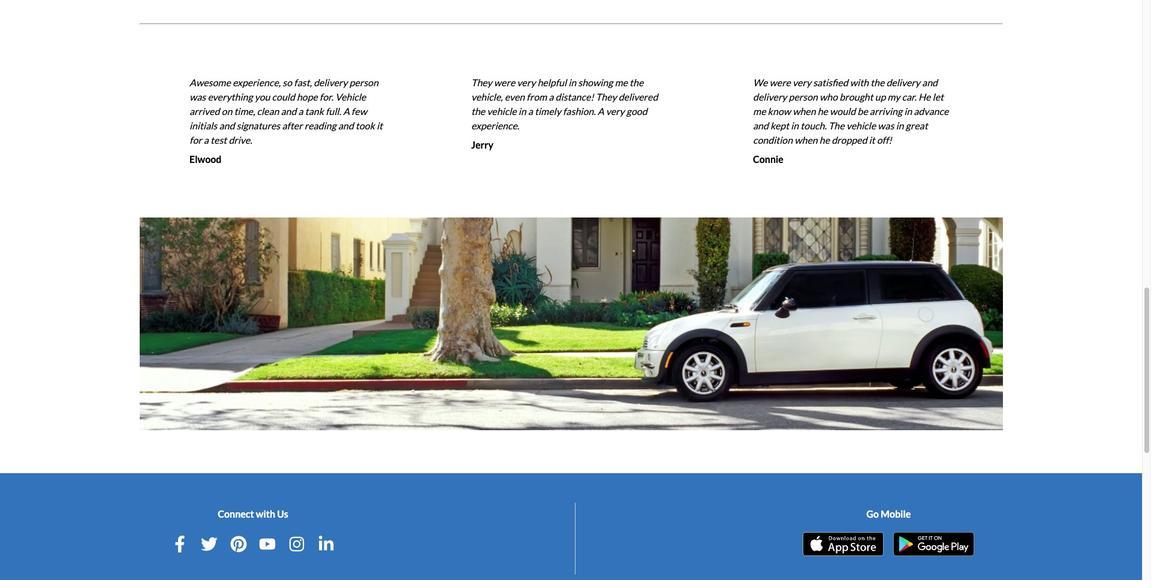 Task type: vqa. For each thing, say whether or not it's contained in the screenshot.
person within the We were very satisfied with the delivery and delivery person who brought up my car. He let me know when he would be arriving in advance and kept in touch. The vehicle was in great condition when he dropped it off!
yes



Task type: describe. For each thing, give the bounding box(es) containing it.
us
[[277, 508, 288, 520]]

advance
[[914, 105, 949, 117]]

arrived
[[189, 105, 220, 117]]

good
[[627, 105, 647, 117]]

he
[[919, 91, 931, 102]]

it inside we were very satisfied with the delivery and delivery person who brought up my car. he let me know when he would be arriving in advance and kept in touch. the vehicle was in great condition when he dropped it off!
[[869, 134, 875, 146]]

and up after at left top
[[281, 105, 297, 117]]

from
[[527, 91, 547, 102]]

vehicle,
[[471, 91, 503, 102]]

arriving
[[870, 105, 903, 117]]

a for few
[[343, 105, 350, 117]]

even
[[505, 91, 525, 102]]

the inside we were very satisfied with the delivery and delivery person who brought up my car. he let me know when he would be arriving in advance and kept in touch. the vehicle was in great condition when he dropped it off!
[[871, 77, 885, 88]]

tank
[[305, 105, 324, 117]]

brought
[[840, 91, 873, 102]]

were for vehicle,
[[494, 77, 515, 88]]

for.
[[320, 91, 334, 102]]

0 horizontal spatial the
[[471, 105, 485, 117]]

pinterest image
[[230, 536, 247, 553]]

me inside we were very satisfied with the delivery and delivery person who brought up my car. he let me know when he would be arriving in advance and kept in touch. the vehicle was in great condition when he dropped it off!
[[753, 105, 766, 117]]

test
[[210, 134, 227, 146]]

1 horizontal spatial delivery
[[753, 91, 787, 102]]

go mobile
[[867, 508, 911, 520]]

experience.
[[471, 120, 519, 131]]

kept
[[771, 120, 789, 131]]

1 vertical spatial when
[[795, 134, 818, 146]]

in up distance!
[[569, 77, 576, 88]]

and down full.
[[338, 120, 354, 131]]

helpful
[[538, 77, 567, 88]]

dropped
[[832, 134, 867, 146]]

let
[[933, 91, 944, 102]]

full.
[[326, 105, 341, 117]]

satisfied
[[813, 77, 848, 88]]

could
[[272, 91, 295, 102]]

vehicle inside 'they were very helpful in showing me the vehicle, even from a distance! they delivered the vehicle in a timely fashion. a very good experience.'
[[487, 105, 517, 117]]

person inside we were very satisfied with the delivery and delivery person who brought up my car. he let me know when he would be arriving in advance and kept in touch. the vehicle was in great condition when he dropped it off!
[[789, 91, 818, 102]]

get it on google play image
[[894, 532, 975, 556]]

everything
[[208, 91, 253, 102]]

condition
[[753, 134, 793, 146]]

and up condition on the top right
[[753, 120, 769, 131]]

reading
[[304, 120, 336, 131]]

connect
[[218, 508, 254, 520]]

1 horizontal spatial very
[[606, 105, 625, 117]]

2 horizontal spatial delivery
[[887, 77, 920, 88]]

vehicle inside we were very satisfied with the delivery and delivery person who brought up my car. he let me know when he would be arriving in advance and kept in touch. the vehicle was in great condition when he dropped it off!
[[847, 120, 876, 131]]

in down even
[[519, 105, 526, 117]]

initials
[[189, 120, 217, 131]]

it inside awesome experience, so fast, delivery person was everything you could hope for. vehicle arrived on time, clean and a tank full. a few initials and signatures after reading and took it for a test drive.
[[377, 120, 383, 131]]

signatures
[[237, 120, 280, 131]]

my
[[888, 91, 900, 102]]

in right the kept
[[791, 120, 799, 131]]

0 vertical spatial he
[[818, 105, 828, 117]]

showing
[[578, 77, 613, 88]]



Task type: locate. For each thing, give the bounding box(es) containing it.
1 horizontal spatial it
[[869, 134, 875, 146]]

0 horizontal spatial very
[[517, 77, 536, 88]]

1 vertical spatial they
[[596, 91, 617, 102]]

were
[[494, 77, 515, 88], [770, 77, 791, 88]]

0 horizontal spatial was
[[189, 91, 206, 102]]

very left good
[[606, 105, 625, 117]]

were right we
[[770, 77, 791, 88]]

1 vertical spatial me
[[753, 105, 766, 117]]

me up the delivered at the right of page
[[615, 77, 628, 88]]

1 vertical spatial he
[[820, 134, 830, 146]]

download on the app store image
[[803, 532, 884, 556]]

awesome
[[189, 77, 231, 88]]

were for delivery
[[770, 77, 791, 88]]

vehicle
[[487, 105, 517, 117], [847, 120, 876, 131]]

a inside awesome experience, so fast, delivery person was everything you could hope for. vehicle arrived on time, clean and a tank full. a few initials and signatures after reading and took it for a test drive.
[[343, 105, 350, 117]]

person up vehicle
[[349, 77, 378, 88]]

on
[[222, 105, 232, 117]]

1 were from the left
[[494, 77, 515, 88]]

very inside we were very satisfied with the delivery and delivery person who brought up my car. he let me know when he would be arriving in advance and kept in touch. the vehicle was in great condition when he dropped it off!
[[793, 77, 811, 88]]

a
[[343, 105, 350, 117], [598, 105, 604, 117]]

delivery up know at the top of the page
[[753, 91, 787, 102]]

they were very helpful in showing me the vehicle, even from a distance! they delivered the vehicle in a timely fashion. a very good experience.
[[471, 77, 658, 131]]

0 vertical spatial me
[[615, 77, 628, 88]]

and down on on the left top of the page
[[219, 120, 235, 131]]

very
[[517, 77, 536, 88], [793, 77, 811, 88], [606, 105, 625, 117]]

delivered
[[619, 91, 658, 102]]

up
[[875, 91, 886, 102]]

1 vertical spatial was
[[878, 120, 894, 131]]

it left the off! on the right of the page
[[869, 134, 875, 146]]

the
[[829, 120, 845, 131]]

1 horizontal spatial the
[[630, 77, 644, 88]]

0 vertical spatial vehicle
[[487, 105, 517, 117]]

car.
[[902, 91, 917, 102]]

a down from
[[528, 105, 533, 117]]

0 horizontal spatial me
[[615, 77, 628, 88]]

took
[[356, 120, 375, 131]]

facebook image
[[172, 536, 188, 553]]

the up the delivered at the right of page
[[630, 77, 644, 88]]

few
[[351, 105, 367, 117]]

0 horizontal spatial a
[[343, 105, 350, 117]]

very for helpful
[[517, 77, 536, 88]]

timely
[[535, 105, 561, 117]]

0 horizontal spatial with
[[256, 508, 275, 520]]

so
[[283, 77, 292, 88]]

they up 'vehicle,'
[[471, 77, 492, 88]]

0 horizontal spatial person
[[349, 77, 378, 88]]

person inside awesome experience, so fast, delivery person was everything you could hope for. vehicle arrived on time, clean and a tank full. a few initials and signatures after reading and took it for a test drive.
[[349, 77, 378, 88]]

delivery up for.
[[314, 77, 348, 88]]

elwood
[[189, 153, 222, 165]]

and up he
[[922, 77, 938, 88]]

mobile
[[881, 508, 911, 520]]

was
[[189, 91, 206, 102], [878, 120, 894, 131]]

1 horizontal spatial me
[[753, 105, 766, 117]]

we
[[753, 77, 768, 88]]

hope
[[297, 91, 318, 102]]

drive.
[[229, 134, 252, 146]]

instagram image
[[289, 536, 305, 553]]

2 horizontal spatial the
[[871, 77, 885, 88]]

0 horizontal spatial they
[[471, 77, 492, 88]]

2 horizontal spatial very
[[793, 77, 811, 88]]

0 vertical spatial it
[[377, 120, 383, 131]]

when up touch.
[[793, 105, 816, 117]]

0 vertical spatial was
[[189, 91, 206, 102]]

awesome experience, so fast, delivery person was everything you could hope for. vehicle arrived on time, clean and a tank full. a few initials and signatures after reading and took it for a test drive.
[[189, 77, 383, 146]]

me
[[615, 77, 628, 88], [753, 105, 766, 117]]

0 vertical spatial person
[[349, 77, 378, 88]]

linkedin image
[[318, 536, 335, 553]]

a for very
[[598, 105, 604, 117]]

in left great
[[896, 120, 904, 131]]

were inside we were very satisfied with the delivery and delivery person who brought up my car. he let me know when he would be arriving in advance and kept in touch. the vehicle was in great condition when he dropped it off!
[[770, 77, 791, 88]]

it right took
[[377, 120, 383, 131]]

was inside awesome experience, so fast, delivery person was everything you could hope for. vehicle arrived on time, clean and a tank full. a few initials and signatures after reading and took it for a test drive.
[[189, 91, 206, 102]]

0 horizontal spatial vehicle
[[487, 105, 517, 117]]

delivery
[[314, 77, 348, 88], [887, 77, 920, 88], [753, 91, 787, 102]]

with inside we were very satisfied with the delivery and delivery person who brought up my car. he let me know when he would be arriving in advance and kept in touch. the vehicle was in great condition when he dropped it off!
[[850, 77, 869, 88]]

1 horizontal spatial they
[[596, 91, 617, 102]]

he down who
[[818, 105, 828, 117]]

would
[[830, 105, 856, 117]]

1 a from the left
[[343, 105, 350, 117]]

he down touch.
[[820, 134, 830, 146]]

a right for
[[204, 134, 209, 146]]

a right 'fashion.'
[[598, 105, 604, 117]]

who
[[820, 91, 838, 102]]

the down 'vehicle,'
[[471, 105, 485, 117]]

it
[[377, 120, 383, 131], [869, 134, 875, 146]]

1 horizontal spatial was
[[878, 120, 894, 131]]

great
[[906, 120, 928, 131]]

connie
[[753, 153, 784, 165]]

when
[[793, 105, 816, 117], [795, 134, 818, 146]]

a left tank
[[298, 105, 303, 117]]

1 vertical spatial vehicle
[[847, 120, 876, 131]]

1 horizontal spatial a
[[598, 105, 604, 117]]

0 vertical spatial when
[[793, 105, 816, 117]]

0 horizontal spatial were
[[494, 77, 515, 88]]

0 vertical spatial with
[[850, 77, 869, 88]]

a inside 'they were very helpful in showing me the vehicle, even from a distance! they delivered the vehicle in a timely fashion. a very good experience.'
[[598, 105, 604, 117]]

youtube image
[[259, 536, 276, 553]]

the
[[630, 77, 644, 88], [871, 77, 885, 88], [471, 105, 485, 117]]

he
[[818, 105, 828, 117], [820, 134, 830, 146]]

in down car.
[[904, 105, 912, 117]]

when down touch.
[[795, 134, 818, 146]]

connect with us
[[218, 508, 288, 520]]

go
[[867, 508, 879, 520]]

1 horizontal spatial with
[[850, 77, 869, 88]]

you
[[255, 91, 270, 102]]

fashion.
[[563, 105, 596, 117]]

they down showing
[[596, 91, 617, 102]]

were up even
[[494, 77, 515, 88]]

experience,
[[233, 77, 281, 88]]

we were very satisfied with the delivery and delivery person who brought up my car. he let me know when he would be arriving in advance and kept in touch. the vehicle was in great condition when he dropped it off!
[[753, 77, 949, 146]]

1 vertical spatial person
[[789, 91, 818, 102]]

1 vertical spatial it
[[869, 134, 875, 146]]

very for satisfied
[[793, 77, 811, 88]]

delivery up car.
[[887, 77, 920, 88]]

a right full.
[[343, 105, 350, 117]]

a
[[549, 91, 554, 102], [298, 105, 303, 117], [528, 105, 533, 117], [204, 134, 209, 146]]

off!
[[877, 134, 892, 146]]

be
[[858, 105, 868, 117]]

the up "up"
[[871, 77, 885, 88]]

jerry
[[471, 139, 494, 150]]

distance!
[[556, 91, 594, 102]]

time,
[[234, 105, 255, 117]]

1 horizontal spatial were
[[770, 77, 791, 88]]

vehicle up experience.
[[487, 105, 517, 117]]

person left who
[[789, 91, 818, 102]]

person
[[349, 77, 378, 88], [789, 91, 818, 102]]

they
[[471, 77, 492, 88], [596, 91, 617, 102]]

know
[[768, 105, 791, 117]]

2 were from the left
[[770, 77, 791, 88]]

in
[[569, 77, 576, 88], [519, 105, 526, 117], [904, 105, 912, 117], [791, 120, 799, 131], [896, 120, 904, 131]]

1 vertical spatial with
[[256, 508, 275, 520]]

me left know at the top of the page
[[753, 105, 766, 117]]

a down helpful
[[549, 91, 554, 102]]

0 horizontal spatial it
[[377, 120, 383, 131]]

for
[[189, 134, 202, 146]]

was down arriving
[[878, 120, 894, 131]]

vehicle down be
[[847, 120, 876, 131]]

1 horizontal spatial person
[[789, 91, 818, 102]]

touch.
[[801, 120, 827, 131]]

with up brought
[[850, 77, 869, 88]]

and
[[922, 77, 938, 88], [281, 105, 297, 117], [219, 120, 235, 131], [338, 120, 354, 131], [753, 120, 769, 131]]

2 a from the left
[[598, 105, 604, 117]]

0 horizontal spatial delivery
[[314, 77, 348, 88]]

1 horizontal spatial vehicle
[[847, 120, 876, 131]]

twitter image
[[201, 536, 218, 553]]

was inside we were very satisfied with the delivery and delivery person who brought up my car. he let me know when he would be arriving in advance and kept in touch. the vehicle was in great condition when he dropped it off!
[[878, 120, 894, 131]]

0 vertical spatial they
[[471, 77, 492, 88]]

vehicle
[[335, 91, 366, 102]]

delivery inside awesome experience, so fast, delivery person was everything you could hope for. vehicle arrived on time, clean and a tank full. a few initials and signatures after reading and took it for a test drive.
[[314, 77, 348, 88]]

after
[[282, 120, 303, 131]]

with
[[850, 77, 869, 88], [256, 508, 275, 520]]

very up from
[[517, 77, 536, 88]]

were inside 'they were very helpful in showing me the vehicle, even from a distance! they delivered the vehicle in a timely fashion. a very good experience.'
[[494, 77, 515, 88]]

me inside 'they were very helpful in showing me the vehicle, even from a distance! they delivered the vehicle in a timely fashion. a very good experience.'
[[615, 77, 628, 88]]

very left satisfied
[[793, 77, 811, 88]]

fast,
[[294, 77, 312, 88]]

was up arrived
[[189, 91, 206, 102]]

with left us
[[256, 508, 275, 520]]

clean
[[257, 105, 279, 117]]



